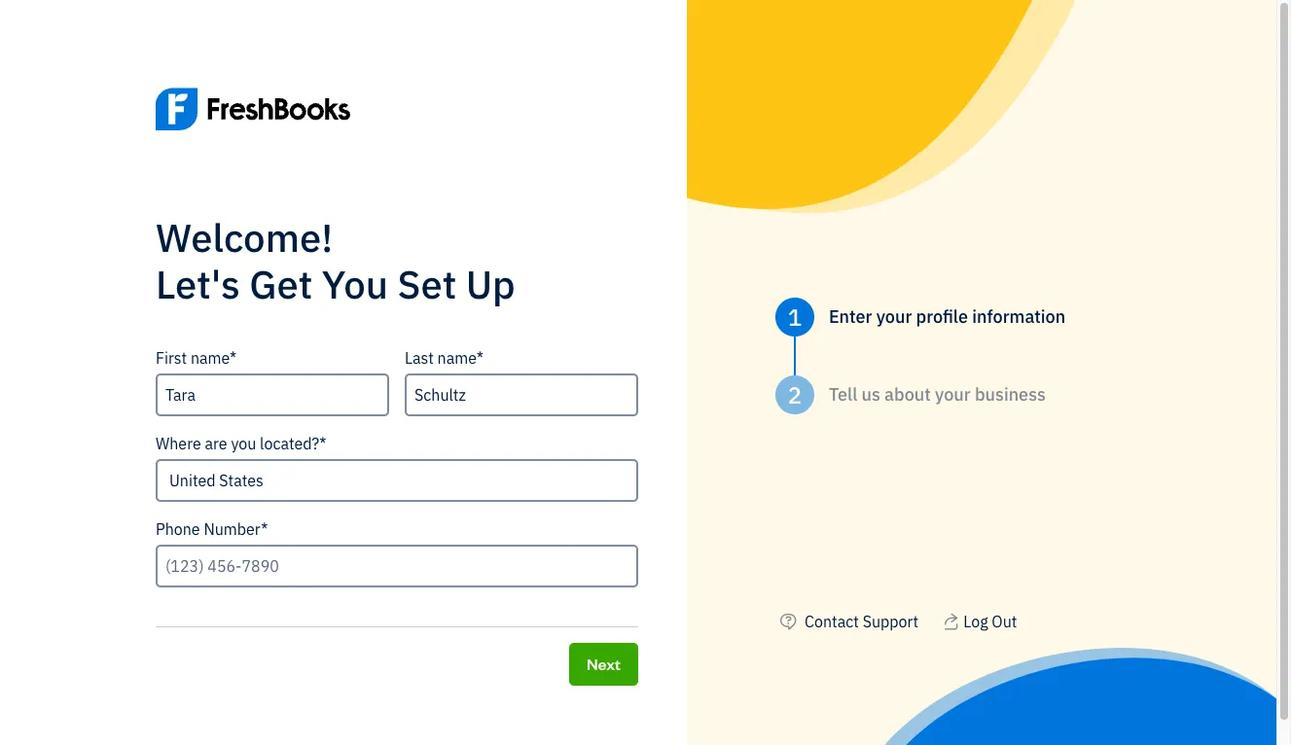 Task type: locate. For each thing, give the bounding box(es) containing it.
None text field
[[156, 373, 389, 416]]

0 horizontal spatial your
[[877, 306, 912, 328]]

profile
[[916, 306, 969, 328]]

* for first name *
[[230, 348, 237, 368]]

where are you located? *
[[156, 434, 327, 453]]

2 name from the left
[[438, 348, 477, 368]]

freshbooks logo image
[[156, 58, 350, 159]]

you
[[231, 434, 256, 453]]

contact
[[805, 612, 859, 632]]

next
[[587, 654, 621, 674]]

your
[[877, 306, 912, 328], [935, 384, 971, 406]]

name for first name
[[191, 348, 230, 368]]

log out
[[964, 612, 1018, 632]]

let's
[[156, 259, 240, 309]]

log
[[964, 612, 989, 632]]

name for last name
[[438, 348, 477, 368]]

number
[[204, 519, 261, 539]]

0 horizontal spatial name
[[191, 348, 230, 368]]

contact support link
[[805, 612, 919, 632]]

* right phone
[[261, 519, 268, 539]]

next button
[[569, 643, 639, 686]]

* right "first"
[[230, 348, 237, 368]]

set
[[398, 259, 457, 309]]

* right last
[[477, 348, 484, 368]]

1 vertical spatial your
[[935, 384, 971, 406]]

out
[[992, 612, 1018, 632]]

* right you
[[320, 434, 327, 453]]

logout image
[[942, 610, 960, 634]]

*
[[230, 348, 237, 368], [477, 348, 484, 368], [320, 434, 327, 453], [261, 519, 268, 539]]

1 horizontal spatial name
[[438, 348, 477, 368]]

* for phone number *
[[261, 519, 268, 539]]

support image
[[776, 610, 801, 634]]

last
[[405, 348, 434, 368]]

name
[[191, 348, 230, 368], [438, 348, 477, 368]]

are
[[205, 434, 227, 453]]

name right "first"
[[191, 348, 230, 368]]

welcome!
[[156, 212, 333, 263]]

enter your profile information
[[829, 306, 1066, 328]]

first name *
[[156, 348, 237, 368]]

1 name from the left
[[191, 348, 230, 368]]

contact support
[[805, 612, 919, 632]]

your right enter
[[877, 306, 912, 328]]

welcome! let's get you set up
[[156, 212, 516, 309]]

first
[[156, 348, 187, 368]]

phone number *
[[156, 519, 268, 539]]

* for last name *
[[477, 348, 484, 368]]

name right last
[[438, 348, 477, 368]]

None text field
[[405, 373, 639, 416]]

0 vertical spatial your
[[877, 306, 912, 328]]

last name *
[[405, 348, 484, 368]]

your right the 'about'
[[935, 384, 971, 406]]



Task type: vqa. For each thing, say whether or not it's contained in the screenshot.
are
yes



Task type: describe. For each thing, give the bounding box(es) containing it.
log out button
[[942, 610, 1018, 634]]

tell us about your business
[[829, 384, 1046, 406]]

where
[[156, 434, 201, 453]]

up
[[466, 259, 516, 309]]

located?
[[260, 434, 320, 453]]

get
[[249, 259, 313, 309]]

Country text field
[[158, 461, 637, 500]]

tell
[[829, 384, 858, 406]]

us
[[862, 384, 881, 406]]

1 horizontal spatial your
[[935, 384, 971, 406]]

enter
[[829, 306, 873, 328]]

about
[[885, 384, 931, 406]]

phone
[[156, 519, 200, 539]]

business
[[975, 384, 1046, 406]]

support
[[863, 612, 919, 632]]

information
[[973, 306, 1066, 328]]

(123) 456-7890 text field
[[156, 545, 639, 588]]

you
[[322, 259, 388, 309]]



